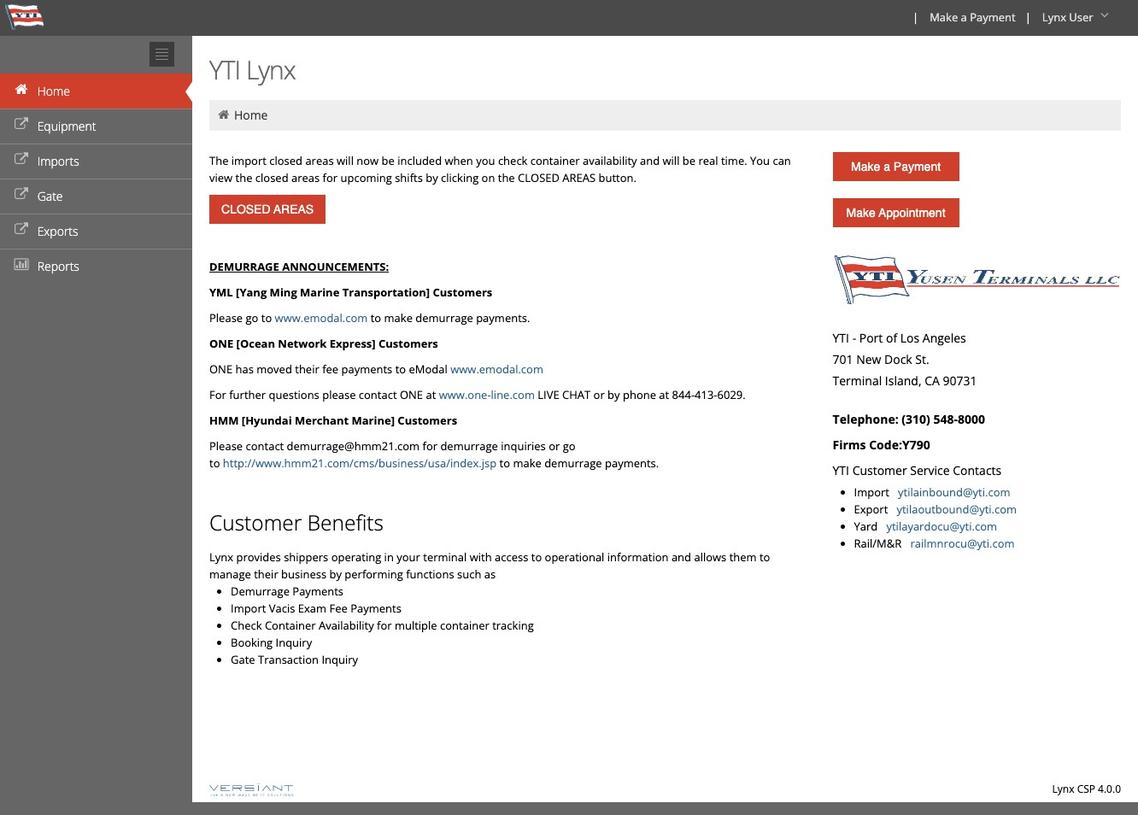 Task type: locate. For each thing, give the bounding box(es) containing it.
1 vertical spatial external link image
[[13, 154, 30, 166]]

0 horizontal spatial payments.
[[476, 310, 530, 326]]

1 horizontal spatial be
[[683, 153, 696, 168]]

1 horizontal spatial and
[[672, 550, 692, 565]]

angle down image
[[1097, 9, 1114, 21]]

1 horizontal spatial by
[[426, 170, 438, 186]]

0 horizontal spatial be
[[382, 153, 395, 168]]

please for please go to www.emodal.com to make demurrage payments.
[[209, 310, 243, 326]]

closed right import at the top left of page
[[269, 153, 303, 168]]

a
[[961, 9, 968, 25], [884, 160, 891, 174]]

2 horizontal spatial by
[[608, 387, 620, 403]]

please
[[322, 387, 356, 403]]

0 horizontal spatial www.emodal.com
[[275, 310, 368, 326]]

1 horizontal spatial www.emodal.com link
[[451, 362, 544, 377]]

tracking
[[493, 618, 534, 633]]

for inside lynx provides shippers operating in your terminal with access to operational information and allows them to manage their business by performing functions such as demurrage payments import vacis exam fee payments check container availability for multiple container tracking booking inquiry gate transaction inquiry
[[377, 618, 392, 633]]

2 external link image from the top
[[13, 224, 30, 236]]

2 vertical spatial customers
[[398, 413, 458, 428]]

one down emodal
[[400, 387, 423, 403]]

demurrage announcements:
[[209, 259, 389, 274]]

0 vertical spatial external link image
[[13, 189, 30, 201]]

548-
[[934, 411, 958, 427]]

make appointment
[[847, 206, 946, 220]]

www.emodal.com link down marine
[[275, 310, 368, 326]]

railmnrocu@yti.com link
[[911, 536, 1015, 551]]

for left multiple
[[377, 618, 392, 633]]

external link image left "imports"
[[13, 154, 30, 166]]

customers up emodal
[[379, 336, 438, 351]]

1 vertical spatial closed
[[255, 170, 289, 186]]

1 vertical spatial demurrage
[[441, 439, 498, 454]]

one left '[ocean'
[[209, 336, 234, 351]]

payments. up line.com
[[476, 310, 530, 326]]

external link image inside gate link
[[13, 189, 30, 201]]

will left now
[[337, 153, 354, 168]]

0 vertical spatial a
[[961, 9, 968, 25]]

1 horizontal spatial or
[[594, 387, 605, 403]]

ytilayardocu@yti.com
[[887, 519, 998, 534]]

to right access
[[532, 550, 542, 565]]

lynx
[[1043, 9, 1067, 25], [246, 52, 296, 87], [209, 550, 233, 565], [1053, 782, 1075, 797]]

payments up availability
[[351, 601, 402, 616]]

one for one [ocean network express] customers
[[209, 336, 234, 351]]

areas left upcoming
[[291, 170, 320, 186]]

1 vertical spatial one
[[209, 362, 233, 377]]

yti customer service contacts
[[833, 462, 1002, 479]]

payments
[[293, 584, 344, 599], [351, 601, 402, 616]]

demurrage inside please contact demurrage@hmm21.com for demurrage inquiries or go to
[[441, 439, 498, 454]]

www.emodal.com up the www.one-line.com link
[[451, 362, 544, 377]]

customers up http://www.hmm21.com/cms/business/usa/index.jsp to make demurrage payments.
[[398, 413, 458, 428]]

1 vertical spatial a
[[884, 160, 891, 174]]

0 vertical spatial make a payment link
[[923, 0, 1022, 36]]

1 horizontal spatial payments.
[[605, 456, 659, 471]]

0 horizontal spatial gate
[[37, 188, 63, 204]]

express]
[[330, 336, 376, 351]]

inquiry down availability
[[322, 652, 358, 668]]

for
[[323, 170, 338, 186], [423, 439, 438, 454], [377, 618, 392, 633]]

1 vertical spatial payments
[[351, 601, 402, 616]]

www.one-line.com link
[[439, 387, 535, 403]]

please inside please contact demurrage@hmm21.com for demurrage inquiries or go to
[[209, 439, 243, 454]]

1 horizontal spatial home link
[[234, 107, 268, 123]]

go down [yang
[[246, 310, 259, 326]]

import up the export
[[855, 485, 896, 500]]

1 horizontal spatial payments
[[351, 601, 402, 616]]

ytilaoutbound@yti.com link
[[897, 502, 1017, 517]]

provides
[[236, 550, 281, 565]]

island,
[[886, 373, 922, 389]]

0 vertical spatial yti
[[209, 52, 240, 87]]

closed down import at the top left of page
[[255, 170, 289, 186]]

the import closed areas will now be included when you check container availability and will be real time.  you can view the closed areas for upcoming shifts by clicking on the closed areas button.
[[209, 153, 791, 186]]

[yang
[[236, 285, 267, 300]]

home link right home image
[[234, 107, 268, 123]]

inquiries
[[501, 439, 546, 454]]

payment up 'appointment'
[[894, 160, 941, 174]]

yti lynx
[[209, 52, 296, 87]]

angeles
[[923, 330, 967, 346]]

by left phone
[[608, 387, 620, 403]]

demurrage down inquiries
[[545, 456, 602, 471]]

inquiry
[[276, 635, 312, 651], [322, 652, 358, 668]]

1 horizontal spatial www.emodal.com
[[451, 362, 544, 377]]

2 vertical spatial for
[[377, 618, 392, 633]]

exports link
[[0, 214, 192, 249]]

demurrage up emodal
[[416, 310, 473, 326]]

1 vertical spatial container
[[440, 618, 490, 633]]

0 horizontal spatial |
[[913, 9, 919, 25]]

1 vertical spatial please
[[209, 439, 243, 454]]

home right home image
[[234, 107, 268, 123]]

external link image for equipment
[[13, 119, 30, 131]]

1 please from the top
[[209, 310, 243, 326]]

1 horizontal spatial gate
[[231, 652, 255, 668]]

0 horizontal spatial for
[[323, 170, 338, 186]]

areas
[[306, 153, 334, 168], [291, 170, 320, 186]]

0 horizontal spatial and
[[640, 153, 660, 168]]

1 vertical spatial and
[[672, 550, 692, 565]]

2 vertical spatial by
[[330, 567, 342, 582]]

1 horizontal spatial customer
[[853, 462, 908, 479]]

areas left now
[[306, 153, 334, 168]]

please contact demurrage@hmm21.com for demurrage inquiries or go to
[[209, 439, 576, 471]]

or right inquiries
[[549, 439, 560, 454]]

check
[[231, 618, 262, 633]]

contact
[[359, 387, 397, 403], [246, 439, 284, 454]]

ytilayardocu@yti.com link
[[887, 519, 998, 534]]

home link up equipment
[[0, 74, 192, 109]]

1 external link image from the top
[[13, 119, 30, 131]]

1 vertical spatial home
[[234, 107, 268, 123]]

0 vertical spatial www.emodal.com link
[[275, 310, 368, 326]]

for left upcoming
[[323, 170, 338, 186]]

2 external link image from the top
[[13, 154, 30, 166]]

yti down firms on the bottom
[[833, 462, 850, 479]]

0 vertical spatial for
[[323, 170, 338, 186]]

be
[[382, 153, 395, 168], [683, 153, 696, 168]]

1 horizontal spatial |
[[1026, 9, 1032, 25]]

1 the from the left
[[236, 170, 253, 186]]

contact down one has moved their fee payments to emodal www.emodal.com
[[359, 387, 397, 403]]

0 horizontal spatial will
[[337, 153, 354, 168]]

0 horizontal spatial their
[[254, 567, 278, 582]]

external link image
[[13, 119, 30, 131], [13, 154, 30, 166]]

yard
[[855, 519, 878, 534]]

0 vertical spatial make
[[384, 310, 413, 326]]

1 vertical spatial yti
[[833, 330, 850, 346]]

0 vertical spatial payments
[[293, 584, 344, 599]]

their
[[295, 362, 320, 377], [254, 567, 278, 582]]

by down operating
[[330, 567, 342, 582]]

performing
[[345, 567, 403, 582]]

railmnrocu@yti.com
[[911, 536, 1015, 551]]

further
[[229, 387, 266, 403]]

functions
[[406, 567, 454, 582]]

firms code:y790
[[833, 437, 931, 453]]

1 vertical spatial contact
[[246, 439, 284, 454]]

0 horizontal spatial or
[[549, 439, 560, 454]]

None submit
[[209, 195, 326, 224]]

www.emodal.com link for to make demurrage payments.
[[275, 310, 368, 326]]

1 external link image from the top
[[13, 189, 30, 201]]

customers right transportation]
[[433, 285, 493, 300]]

container
[[531, 153, 580, 168], [440, 618, 490, 633]]

1 vertical spatial make
[[851, 160, 881, 174]]

yti
[[209, 52, 240, 87], [833, 330, 850, 346], [833, 462, 850, 479]]

one
[[209, 336, 234, 351], [209, 362, 233, 377], [400, 387, 423, 403]]

2 vertical spatial demurrage
[[545, 456, 602, 471]]

with
[[470, 550, 492, 565]]

at left 844-
[[659, 387, 670, 403]]

www.emodal.com link up the www.one-line.com link
[[451, 362, 544, 377]]

1 horizontal spatial payment
[[970, 9, 1016, 25]]

(310)
[[902, 411, 931, 427]]

1 at from the left
[[426, 387, 436, 403]]

their up demurrage at the bottom left of the page
[[254, 567, 278, 582]]

or inside please contact demurrage@hmm21.com for demurrage inquiries or go to
[[549, 439, 560, 454]]

and left allows
[[672, 550, 692, 565]]

2 please from the top
[[209, 439, 243, 454]]

their left fee
[[295, 362, 320, 377]]

0 vertical spatial gate
[[37, 188, 63, 204]]

gate inside lynx provides shippers operating in your terminal with access to operational information and allows them to manage their business by performing functions such as demurrage payments import vacis exam fee payments check container availability for multiple container tracking booking inquiry gate transaction inquiry
[[231, 652, 255, 668]]

2 the from the left
[[498, 170, 515, 186]]

1 vertical spatial gate
[[231, 652, 255, 668]]

rail/m&r
[[855, 536, 902, 551]]

contact down [hyundai
[[246, 439, 284, 454]]

container inside the import closed areas will now be included when you check container availability and will be real time.  you can view the closed areas for upcoming shifts by clicking on the closed areas button.
[[531, 153, 580, 168]]

import
[[232, 153, 267, 168]]

make down transportation]
[[384, 310, 413, 326]]

1 vertical spatial import
[[231, 601, 266, 616]]

make
[[930, 9, 959, 25], [851, 160, 881, 174], [847, 206, 876, 220]]

please down hmm
[[209, 439, 243, 454]]

yti inside the yti - port of los angeles 701 new dock st. terminal island, ca 90731
[[833, 330, 850, 346]]

external link image inside imports link
[[13, 154, 30, 166]]

0 vertical spatial inquiry
[[276, 635, 312, 651]]

to down hmm
[[209, 456, 220, 471]]

ca
[[925, 373, 940, 389]]

be right now
[[382, 153, 395, 168]]

reports
[[37, 258, 79, 274]]

container left the tracking
[[440, 618, 490, 633]]

for up http://www.hmm21.com/cms/business/usa/index.jsp to make demurrage payments.
[[423, 439, 438, 454]]

0 vertical spatial please
[[209, 310, 243, 326]]

demurrage
[[416, 310, 473, 326], [441, 439, 498, 454], [545, 456, 602, 471]]

0 vertical spatial their
[[295, 362, 320, 377]]

time.
[[721, 153, 748, 168]]

2 vertical spatial yti
[[833, 462, 850, 479]]

container up closed
[[531, 153, 580, 168]]

0 horizontal spatial payment
[[894, 160, 941, 174]]

1 vertical spatial www.emodal.com
[[451, 362, 544, 377]]

external link image inside exports link
[[13, 224, 30, 236]]

external link image inside equipment link
[[13, 119, 30, 131]]

external link image down home icon at top
[[13, 119, 30, 131]]

you
[[476, 153, 495, 168]]

0 horizontal spatial container
[[440, 618, 490, 633]]

versiant image
[[209, 784, 293, 797]]

go inside please contact demurrage@hmm21.com for demurrage inquiries or go to
[[563, 439, 576, 454]]

go
[[246, 310, 259, 326], [563, 439, 576, 454]]

0 vertical spatial contact
[[359, 387, 397, 403]]

413-
[[695, 387, 718, 403]]

0 vertical spatial make
[[930, 9, 959, 25]]

1 horizontal spatial will
[[663, 153, 680, 168]]

customer up provides
[[209, 509, 302, 537]]

yti up home image
[[209, 52, 240, 87]]

1 vertical spatial www.emodal.com link
[[451, 362, 544, 377]]

emodal
[[409, 362, 448, 377]]

by inside the import closed areas will now be included when you check container availability and will be real time.  you can view the closed areas for upcoming shifts by clicking on the closed areas button.
[[426, 170, 438, 186]]

4.0.0
[[1099, 782, 1122, 797]]

contacts
[[953, 462, 1002, 479]]

1 will from the left
[[337, 153, 354, 168]]

network
[[278, 336, 327, 351]]

1 horizontal spatial contact
[[359, 387, 397, 403]]

customers for hmm [hyundai merchant marine] customers
[[398, 413, 458, 428]]

and right availability
[[640, 153, 660, 168]]

be left real
[[683, 153, 696, 168]]

0 horizontal spatial inquiry
[[276, 635, 312, 651]]

the down import at the top left of page
[[236, 170, 253, 186]]

st.
[[916, 351, 930, 368]]

los
[[901, 330, 920, 346]]

payments. down phone
[[605, 456, 659, 471]]

home link
[[0, 74, 192, 109], [234, 107, 268, 123]]

will left real
[[663, 153, 680, 168]]

inquiry down the container
[[276, 635, 312, 651]]

1 horizontal spatial inquiry
[[322, 652, 358, 668]]

at
[[426, 387, 436, 403], [659, 387, 670, 403]]

www.emodal.com down marine
[[275, 310, 368, 326]]

external link image
[[13, 189, 30, 201], [13, 224, 30, 236]]

gate up exports in the top of the page
[[37, 188, 63, 204]]

0 vertical spatial one
[[209, 336, 234, 351]]

0 horizontal spatial import
[[231, 601, 266, 616]]

one left the has
[[209, 362, 233, 377]]

payment
[[970, 9, 1016, 25], [894, 160, 941, 174]]

manage
[[209, 567, 251, 582]]

1 horizontal spatial home
[[234, 107, 268, 123]]

home image
[[216, 109, 231, 121]]

or right chat
[[594, 387, 605, 403]]

operational
[[545, 550, 605, 565]]

exam
[[298, 601, 327, 616]]

them
[[730, 550, 757, 565]]

the right on
[[498, 170, 515, 186]]

0 horizontal spatial a
[[884, 160, 891, 174]]

import up check
[[231, 601, 266, 616]]

customers
[[433, 285, 493, 300], [379, 336, 438, 351], [398, 413, 458, 428]]

gate link
[[0, 179, 192, 214]]

|
[[913, 9, 919, 25], [1026, 9, 1032, 25]]

0 vertical spatial customers
[[433, 285, 493, 300]]

equipment link
[[0, 109, 192, 144]]

1 vertical spatial go
[[563, 439, 576, 454]]

[ocean
[[236, 336, 275, 351]]

real
[[699, 153, 719, 168]]

home image
[[13, 84, 30, 96]]

0 vertical spatial www.emodal.com
[[275, 310, 368, 326]]

0 horizontal spatial the
[[236, 170, 253, 186]]

lynx inside lynx provides shippers operating in your terminal with access to operational information and allows them to manage their business by performing functions such as demurrage payments import vacis exam fee payments check container availability for multiple container tracking booking inquiry gate transaction inquiry
[[209, 550, 233, 565]]

import inside lynx provides shippers operating in your terminal with access to operational information and allows them to manage their business by performing functions such as demurrage payments import vacis exam fee payments check container availability for multiple container tracking booking inquiry gate transaction inquiry
[[231, 601, 266, 616]]

go right inquiries
[[563, 439, 576, 454]]

1 vertical spatial for
[[423, 439, 438, 454]]

0 vertical spatial import
[[855, 485, 896, 500]]

1 vertical spatial customer
[[209, 509, 302, 537]]

0 horizontal spatial at
[[426, 387, 436, 403]]

1 horizontal spatial a
[[961, 9, 968, 25]]

1 horizontal spatial container
[[531, 153, 580, 168]]

home right home icon at top
[[37, 83, 70, 99]]

one has moved their fee payments to emodal www.emodal.com
[[209, 362, 544, 377]]

their inside lynx provides shippers operating in your terminal with access to operational information and allows them to manage their business by performing functions such as demurrage payments import vacis exam fee payments check container availability for multiple container tracking booking inquiry gate transaction inquiry
[[254, 567, 278, 582]]

for inside please contact demurrage@hmm21.com for demurrage inquiries or go to
[[423, 439, 438, 454]]

1 vertical spatial external link image
[[13, 224, 30, 236]]

to down transportation]
[[371, 310, 381, 326]]

yti left -
[[833, 330, 850, 346]]

customer down firms code:y790
[[853, 462, 908, 479]]

0 horizontal spatial www.emodal.com link
[[275, 310, 368, 326]]

1 vertical spatial by
[[608, 387, 620, 403]]

to down inquiries
[[500, 456, 510, 471]]

by down included
[[426, 170, 438, 186]]

please down yml
[[209, 310, 243, 326]]

when
[[445, 153, 473, 168]]

lynx for lynx provides shippers operating in your terminal with access to operational information and allows them to manage their business by performing functions such as demurrage payments import vacis exam fee payments check container availability for multiple container tracking booking inquiry gate transaction inquiry
[[209, 550, 233, 565]]

demurrage up http://www.hmm21.com/cms/business/usa/index.jsp to make demurrage payments.
[[441, 439, 498, 454]]

and
[[640, 153, 660, 168], [672, 550, 692, 565]]

payment left lynx user
[[970, 9, 1016, 25]]

0 vertical spatial and
[[640, 153, 660, 168]]

payments up exam
[[293, 584, 344, 599]]

1 horizontal spatial at
[[659, 387, 670, 403]]

view
[[209, 170, 233, 186]]

at down emodal
[[426, 387, 436, 403]]

make down inquiries
[[513, 456, 542, 471]]

gate down booking
[[231, 652, 255, 668]]

1 horizontal spatial go
[[563, 439, 576, 454]]



Task type: describe. For each thing, give the bounding box(es) containing it.
marine
[[300, 285, 340, 300]]

telephone: (310) 548-8000
[[833, 411, 986, 427]]

button.
[[599, 170, 637, 186]]

business
[[281, 567, 327, 582]]

1 | from the left
[[913, 9, 919, 25]]

such
[[457, 567, 482, 582]]

0 horizontal spatial customer
[[209, 509, 302, 537]]

0 vertical spatial demurrage
[[416, 310, 473, 326]]

1 vertical spatial make
[[513, 456, 542, 471]]

check
[[498, 153, 528, 168]]

shippers
[[284, 550, 329, 565]]

customer benefits
[[209, 509, 384, 537]]

of
[[886, 330, 898, 346]]

customers for one [ocean network express] customers
[[379, 336, 438, 351]]

payments
[[342, 362, 393, 377]]

you
[[751, 153, 770, 168]]

external link image for gate
[[13, 189, 30, 201]]

service
[[911, 462, 950, 479]]

external link image for exports
[[13, 224, 30, 236]]

844-
[[672, 387, 695, 403]]

0 vertical spatial or
[[594, 387, 605, 403]]

yti for yti customer service contacts
[[833, 462, 850, 479]]

and inside the import closed areas will now be included when you check container availability and will be real time.  you can view the closed areas for upcoming shifts by clicking on the closed areas button.
[[640, 153, 660, 168]]

www.one-
[[439, 387, 491, 403]]

90731
[[943, 373, 978, 389]]

1 vertical spatial make a payment
[[851, 160, 941, 174]]

for further questions please contact one at www.one-line.com live chat or by phone at 844-413-6029.
[[209, 387, 746, 403]]

one [ocean network express] customers
[[209, 336, 438, 351]]

0 vertical spatial areas
[[306, 153, 334, 168]]

marine]
[[352, 413, 395, 428]]

yti for yti lynx
[[209, 52, 240, 87]]

code:y790
[[870, 437, 931, 453]]

hmm [hyundai merchant marine] customers
[[209, 413, 458, 428]]

2 vertical spatial one
[[400, 387, 423, 403]]

availability
[[583, 153, 637, 168]]

please go to www.emodal.com to make demurrage payments.
[[209, 310, 530, 326]]

1 be from the left
[[382, 153, 395, 168]]

0 horizontal spatial home link
[[0, 74, 192, 109]]

0 horizontal spatial make
[[384, 310, 413, 326]]

availability
[[319, 618, 374, 633]]

contact inside please contact demurrage@hmm21.com for demurrage inquiries or go to
[[246, 439, 284, 454]]

0 vertical spatial make a payment
[[930, 9, 1016, 25]]

demurrage@hmm21.com
[[287, 439, 420, 454]]

container inside lynx provides shippers operating in your terminal with access to operational information and allows them to manage their business by performing functions such as demurrage payments import vacis exam fee payments check container availability for multiple container tracking booking inquiry gate transaction inquiry
[[440, 618, 490, 633]]

0 horizontal spatial home
[[37, 83, 70, 99]]

questions
[[269, 387, 320, 403]]

to inside please contact demurrage@hmm21.com for demurrage inquiries or go to
[[209, 456, 220, 471]]

terminal
[[423, 550, 467, 565]]

container
[[265, 618, 316, 633]]

telephone:
[[833, 411, 899, 427]]

demurrage
[[209, 259, 279, 274]]

for inside the import closed areas will now be included when you check container availability and will be real time.  you can view the closed areas for upcoming shifts by clicking on the closed areas button.
[[323, 170, 338, 186]]

lynx provides shippers operating in your terminal with access to operational information and allows them to manage their business by performing functions such as demurrage payments import vacis exam fee payments check container availability for multiple container tracking booking inquiry gate transaction inquiry
[[209, 550, 771, 668]]

access
[[495, 550, 529, 565]]

0 vertical spatial payments.
[[476, 310, 530, 326]]

by inside lynx provides shippers operating in your terminal with access to operational information and allows them to manage their business by performing functions such as demurrage payments import vacis exam fee payments check container availability for multiple container tracking booking inquiry gate transaction inquiry
[[330, 567, 342, 582]]

2 at from the left
[[659, 387, 670, 403]]

and inside lynx provides shippers operating in your terminal with access to operational information and allows them to manage their business by performing functions such as demurrage payments import vacis exam fee payments check container availability for multiple container tracking booking inquiry gate transaction inquiry
[[672, 550, 692, 565]]

yti - port of los angeles 701 new dock st. terminal island, ca 90731
[[833, 330, 978, 389]]

bar chart image
[[13, 259, 30, 271]]

terminal
[[833, 373, 882, 389]]

one for one has moved their fee payments to emodal www.emodal.com
[[209, 362, 233, 377]]

make appointment link
[[833, 198, 960, 227]]

1 horizontal spatial their
[[295, 362, 320, 377]]

has
[[236, 362, 254, 377]]

shifts
[[395, 170, 423, 186]]

ytilainbound@yti.com
[[899, 485, 1011, 500]]

clicking
[[441, 170, 479, 186]]

benefits
[[307, 509, 384, 537]]

to up '[ocean'
[[261, 310, 272, 326]]

[hyundai
[[242, 413, 292, 428]]

operating
[[331, 550, 381, 565]]

imports link
[[0, 144, 192, 179]]

lynx for lynx user
[[1043, 9, 1067, 25]]

yti for yti - port of los angeles 701 new dock st. terminal island, ca 90731
[[833, 330, 850, 346]]

yml
[[209, 285, 233, 300]]

-
[[853, 330, 857, 346]]

exports
[[37, 223, 78, 239]]

2 | from the left
[[1026, 9, 1032, 25]]

yml [yang ming marine transportation] customers
[[209, 285, 493, 300]]

your
[[397, 550, 421, 565]]

new
[[857, 351, 882, 368]]

2 vertical spatial make
[[847, 206, 876, 220]]

appointment
[[879, 206, 946, 220]]

information
[[608, 550, 669, 565]]

transaction
[[258, 652, 319, 668]]

1 horizontal spatial import
[[855, 485, 896, 500]]

1 vertical spatial inquiry
[[322, 652, 358, 668]]

2 will from the left
[[663, 153, 680, 168]]

vacis
[[269, 601, 295, 616]]

phone
[[623, 387, 657, 403]]

port
[[860, 330, 883, 346]]

ytilainbound@yti.com link
[[899, 485, 1011, 500]]

lynx user link
[[1035, 0, 1120, 36]]

please for please contact demurrage@hmm21.com for demurrage inquiries or go to
[[209, 439, 243, 454]]

0 vertical spatial payment
[[970, 9, 1016, 25]]

for
[[209, 387, 226, 403]]

to right them
[[760, 550, 771, 565]]

export
[[855, 502, 888, 517]]

live
[[538, 387, 560, 403]]

lynx for lynx csp 4.0.0
[[1053, 782, 1075, 797]]

as
[[484, 567, 496, 582]]

merchant
[[295, 413, 349, 428]]

1 vertical spatial areas
[[291, 170, 320, 186]]

in
[[384, 550, 394, 565]]

0 vertical spatial closed
[[269, 153, 303, 168]]

demurrage
[[231, 584, 290, 599]]

www.emodal.com link for one has moved their fee payments to emodal www.emodal.com
[[451, 362, 544, 377]]

6029.
[[718, 387, 746, 403]]

can
[[773, 153, 791, 168]]

1 vertical spatial make a payment link
[[833, 152, 960, 181]]

upcoming
[[341, 170, 392, 186]]

reports link
[[0, 249, 192, 284]]

moved
[[257, 362, 292, 377]]

2 be from the left
[[683, 153, 696, 168]]

external link image for imports
[[13, 154, 30, 166]]

line.com
[[491, 387, 535, 403]]

areas
[[563, 170, 596, 186]]

booking
[[231, 635, 273, 651]]

on
[[482, 170, 495, 186]]

0 horizontal spatial payments
[[293, 584, 344, 599]]

to left emodal
[[396, 362, 406, 377]]

0 vertical spatial go
[[246, 310, 259, 326]]



Task type: vqa. For each thing, say whether or not it's contained in the screenshot.


